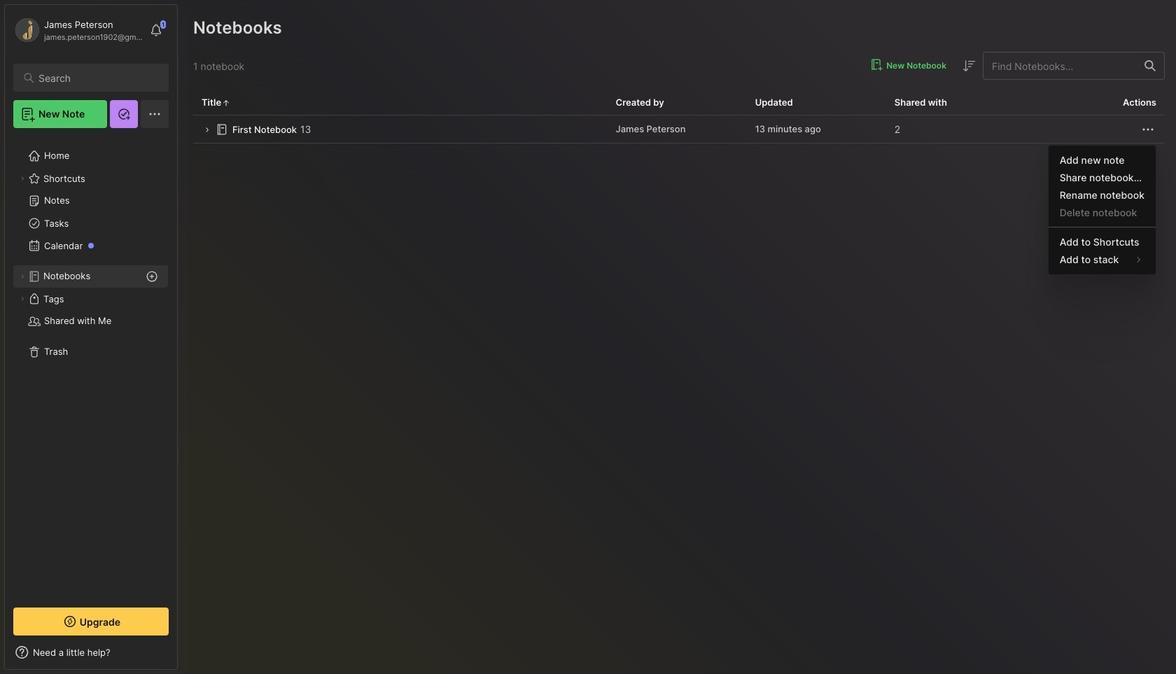 Task type: vqa. For each thing, say whether or not it's contained in the screenshot.
"More actions" field
yes



Task type: locate. For each thing, give the bounding box(es) containing it.
Search text field
[[39, 71, 156, 85]]

None search field
[[39, 69, 156, 86]]

none search field inside main element
[[39, 69, 156, 86]]

expand notebooks image
[[18, 272, 27, 281]]

more actions image
[[1140, 121, 1157, 138]]

WHAT'S NEW field
[[5, 641, 177, 664]]

click to collapse image
[[177, 648, 187, 665]]

tree
[[5, 137, 177, 595]]

row
[[193, 116, 1165, 144]]

main element
[[0, 0, 182, 674]]

expand tags image
[[18, 295, 27, 303]]

menu item
[[1049, 250, 1156, 269]]

More actions field
[[1140, 121, 1157, 138]]

dropdown list menu
[[1049, 151, 1156, 269]]



Task type: describe. For each thing, give the bounding box(es) containing it.
Add to stack field
[[1049, 250, 1156, 269]]

Account field
[[13, 16, 143, 44]]

Find Notebooks… text field
[[984, 54, 1136, 77]]

Sort field
[[961, 57, 977, 74]]

sort options image
[[961, 57, 977, 74]]

tree inside main element
[[5, 137, 177, 595]]

arrow image
[[202, 125, 212, 135]]



